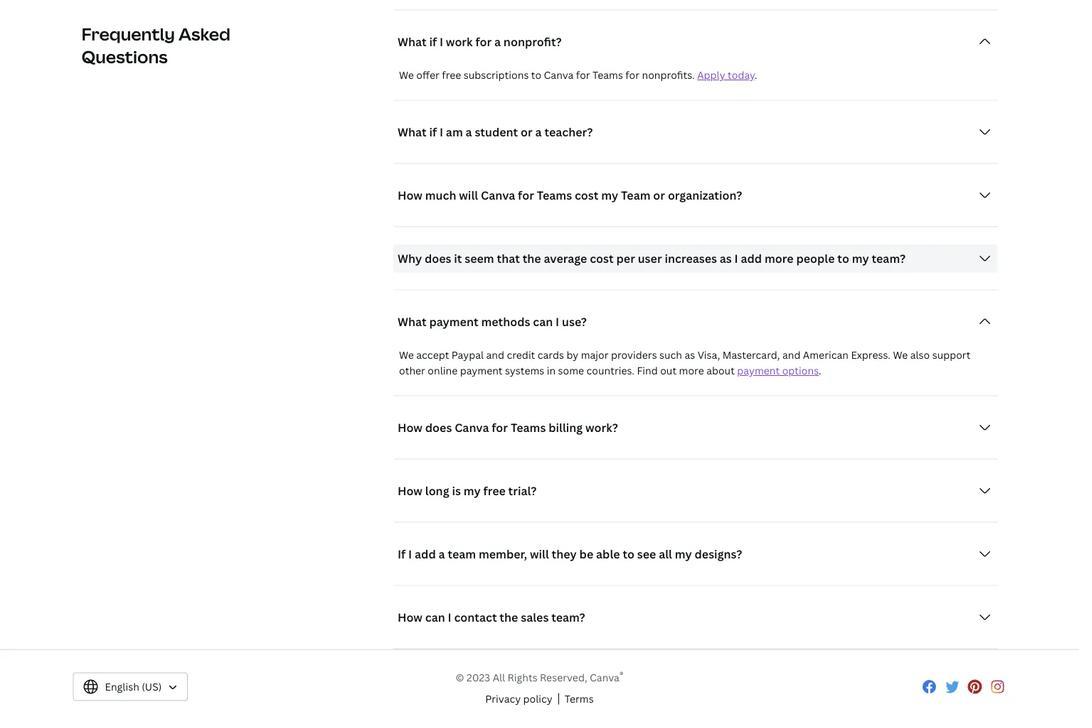 Task type: describe. For each thing, give the bounding box(es) containing it.
i right if
[[408, 547, 412, 562]]

they
[[552, 547, 577, 562]]

that
[[497, 251, 520, 266]]

for down systems
[[492, 420, 508, 436]]

©
[[456, 672, 464, 686]]

i inside "dropdown button"
[[440, 125, 443, 140]]

© 2023 all rights reserved, canva ®
[[456, 670, 624, 686]]

be
[[580, 547, 594, 562]]

0 horizontal spatial .
[[755, 69, 757, 82]]

user
[[638, 251, 662, 266]]

member,
[[479, 547, 527, 562]]

all
[[493, 672, 505, 686]]

my right all
[[675, 547, 692, 562]]

how can i contact the sales team? button
[[393, 604, 998, 633]]

teacher?
[[545, 125, 593, 140]]

what if i am a student or a teacher? button
[[393, 118, 998, 147]]

by
[[567, 349, 579, 362]]

1 horizontal spatial team?
[[872, 251, 906, 266]]

if i add a team member, will they be able to see all my designs? button
[[393, 541, 998, 569]]

express.
[[851, 349, 891, 362]]

0 vertical spatial the
[[523, 251, 541, 266]]

billing
[[549, 420, 583, 436]]

what for what if i work for a nonprofit?
[[398, 34, 427, 49]]

does for how
[[425, 420, 452, 436]]

does for why
[[425, 251, 451, 266]]

2 vertical spatial to
[[623, 547, 635, 562]]

mastercard,
[[723, 349, 780, 362]]

nonprofits.
[[642, 69, 695, 82]]

privacy policy
[[485, 693, 553, 707]]

0 horizontal spatial the
[[500, 610, 518, 626]]

other
[[399, 365, 425, 378]]

apply
[[697, 69, 725, 82]]

1 vertical spatial teams
[[537, 188, 572, 203]]

1 vertical spatial cost
[[590, 251, 614, 266]]

1 and from the left
[[486, 349, 504, 362]]

how for how long is my free trial?
[[398, 484, 423, 499]]

about
[[707, 365, 735, 378]]

in
[[547, 365, 556, 378]]

for left nonprofits.
[[626, 69, 640, 82]]

i left use?
[[556, 314, 559, 330]]

terms
[[565, 693, 594, 707]]

payment inside dropdown button
[[429, 314, 479, 330]]

average
[[544, 251, 587, 266]]

all
[[659, 547, 672, 562]]

1 vertical spatial team?
[[551, 610, 585, 626]]

find
[[637, 365, 658, 378]]

seem
[[465, 251, 494, 266]]

2 and from the left
[[783, 349, 801, 362]]

cards
[[538, 349, 564, 362]]

designs?
[[695, 547, 742, 562]]

nonprofit?
[[504, 34, 562, 49]]

providers
[[611, 349, 657, 362]]

frequently
[[81, 22, 175, 46]]

paypal
[[452, 349, 484, 362]]

if for work
[[429, 34, 437, 49]]

what if i work for a nonprofit?
[[398, 34, 562, 49]]

out
[[660, 365, 677, 378]]

subscriptions
[[464, 69, 529, 82]]

also
[[910, 349, 930, 362]]

much
[[425, 188, 456, 203]]

canva right much
[[481, 188, 515, 203]]

how for how does canva for teams billing work?
[[398, 420, 423, 436]]

am
[[446, 125, 463, 140]]

why does it seem that the average cost per user increases as i add more people to my team?
[[398, 251, 906, 266]]

®
[[620, 670, 624, 682]]

a up subscriptions
[[494, 34, 501, 49]]

organization?
[[668, 188, 742, 203]]

my right people
[[852, 251, 869, 266]]

how long is my free trial? button
[[393, 477, 998, 506]]

why does it seem that the average cost per user increases as i add more people to my team? button
[[393, 245, 998, 273]]

online
[[428, 365, 458, 378]]

how can i contact the sales team?
[[398, 610, 585, 626]]

how does canva for teams billing work? button
[[393, 414, 998, 443]]

2 vertical spatial teams
[[511, 420, 546, 436]]

payment options link
[[737, 365, 819, 378]]

a left the 'team'
[[439, 547, 445, 562]]

free inside dropdown button
[[483, 484, 506, 499]]

american
[[803, 349, 849, 362]]

more inside dropdown button
[[765, 251, 794, 266]]

0 vertical spatial teams
[[593, 69, 623, 82]]

support
[[933, 349, 971, 362]]

systems
[[505, 365, 544, 378]]

0 vertical spatial cost
[[575, 188, 599, 203]]

major
[[581, 349, 609, 362]]

able
[[596, 547, 620, 562]]

increases
[[665, 251, 717, 266]]

english (us)
[[105, 681, 162, 695]]

1 horizontal spatial .
[[819, 365, 821, 378]]

canva down the nonprofit?
[[544, 69, 574, 82]]

options
[[782, 365, 819, 378]]

rights
[[508, 672, 538, 686]]

my left team in the top of the page
[[601, 188, 618, 203]]

if
[[398, 547, 406, 562]]

for up that
[[518, 188, 534, 203]]

methods
[[481, 314, 530, 330]]



Task type: vqa. For each thing, say whether or not it's contained in the screenshot.
We
yes



Task type: locate. For each thing, give the bounding box(es) containing it.
0 horizontal spatial add
[[415, 547, 436, 562]]

1 horizontal spatial or
[[653, 188, 665, 203]]

canva inside © 2023 all rights reserved, canva ®
[[590, 672, 620, 686]]

free right "offer"
[[442, 69, 461, 82]]

a right the am
[[466, 125, 472, 140]]

the left sales
[[500, 610, 518, 626]]

teams up average
[[537, 188, 572, 203]]

0 vertical spatial can
[[533, 314, 553, 330]]

what if i work for a nonprofit? button
[[393, 28, 998, 56]]

if for am
[[429, 125, 437, 140]]

trial?
[[508, 484, 537, 499]]

some
[[558, 365, 584, 378]]

0 vertical spatial team?
[[872, 251, 906, 266]]

2 if from the top
[[429, 125, 437, 140]]

or right team in the top of the page
[[653, 188, 665, 203]]

can left contact
[[425, 610, 445, 626]]

3 what from the top
[[398, 314, 427, 330]]

1 vertical spatial as
[[685, 349, 695, 362]]

1 horizontal spatial and
[[783, 349, 801, 362]]

how for how much will canva for teams cost my team or organization?
[[398, 188, 423, 203]]

1 horizontal spatial can
[[533, 314, 553, 330]]

we left "also"
[[893, 349, 908, 362]]

teams left nonprofits.
[[593, 69, 623, 82]]

. right apply
[[755, 69, 757, 82]]

cost left team in the top of the page
[[575, 188, 599, 203]]

reserved,
[[540, 672, 587, 686]]

English (US) button
[[73, 674, 188, 702]]

team
[[621, 188, 651, 203]]

1 vertical spatial will
[[530, 547, 549, 562]]

privacy policy link
[[485, 692, 553, 708]]

a left teacher?
[[535, 125, 542, 140]]

payment
[[429, 314, 479, 330], [460, 365, 503, 378], [737, 365, 780, 378]]

it
[[454, 251, 462, 266]]

payment inside we accept paypal and credit cards by major providers such as visa, mastercard, and american express. we also support other online payment systems in some countries. find out more about
[[460, 365, 503, 378]]

1 vertical spatial add
[[415, 547, 436, 562]]

0 vertical spatial will
[[459, 188, 478, 203]]

privacy
[[485, 693, 521, 707]]

if i add a team member, will they be able to see all my designs?
[[398, 547, 742, 562]]

we left "offer"
[[399, 69, 414, 82]]

0 horizontal spatial can
[[425, 610, 445, 626]]

2 what from the top
[[398, 125, 427, 140]]

0 vertical spatial .
[[755, 69, 757, 82]]

we for we accept paypal and credit cards by major providers such as visa, mastercard, and american express. we also support other online payment systems in some countries. find out more about
[[399, 349, 414, 362]]

0 vertical spatial add
[[741, 251, 762, 266]]

1 vertical spatial can
[[425, 610, 445, 626]]

and up options
[[783, 349, 801, 362]]

or inside dropdown button
[[653, 188, 665, 203]]

what up "offer"
[[398, 34, 427, 49]]

can left use?
[[533, 314, 553, 330]]

payment options .
[[737, 365, 821, 378]]

i left work
[[440, 34, 443, 49]]

payment down 'mastercard,'
[[737, 365, 780, 378]]

0 horizontal spatial or
[[521, 125, 533, 140]]

for right work
[[476, 34, 492, 49]]

we accept paypal and credit cards by major providers such as visa, mastercard, and american express. we also support other online payment systems in some countries. find out more about
[[399, 349, 971, 378]]

or inside "dropdown button"
[[521, 125, 533, 140]]

can inside how can i contact the sales team? dropdown button
[[425, 610, 445, 626]]

how left much
[[398, 188, 423, 203]]

free
[[442, 69, 461, 82], [483, 484, 506, 499]]

0 vertical spatial or
[[521, 125, 533, 140]]

i right the increases
[[735, 251, 738, 266]]

1 vertical spatial the
[[500, 610, 518, 626]]

the right that
[[523, 251, 541, 266]]

free left trial?
[[483, 484, 506, 499]]

to left see
[[623, 547, 635, 562]]

for up teacher?
[[576, 69, 590, 82]]

team?
[[872, 251, 906, 266], [551, 610, 585, 626]]

the
[[523, 251, 541, 266], [500, 610, 518, 626]]

policy
[[523, 693, 553, 707]]

0 horizontal spatial to
[[531, 69, 542, 82]]

if inside "dropdown button"
[[429, 125, 437, 140]]

1 how from the top
[[398, 188, 423, 203]]

1 vertical spatial to
[[838, 251, 849, 266]]

we for we offer free subscriptions to canva for teams for nonprofits. apply today .
[[399, 69, 414, 82]]

teams left billing
[[511, 420, 546, 436]]

1 vertical spatial .
[[819, 365, 821, 378]]

what payment methods can i use?
[[398, 314, 587, 330]]

i left the am
[[440, 125, 443, 140]]

to down the nonprofit?
[[531, 69, 542, 82]]

will left they
[[530, 547, 549, 562]]

a
[[494, 34, 501, 49], [466, 125, 472, 140], [535, 125, 542, 140], [439, 547, 445, 562]]

how left long
[[398, 484, 423, 499]]

0 horizontal spatial free
[[442, 69, 461, 82]]

payment down paypal at the left
[[460, 365, 503, 378]]

today
[[728, 69, 755, 82]]

we offer free subscriptions to canva for teams for nonprofits. apply today .
[[399, 69, 757, 82]]

what if i am a student or a teacher?
[[398, 125, 593, 140]]

1 vertical spatial if
[[429, 125, 437, 140]]

asked
[[179, 22, 230, 46]]

1 what from the top
[[398, 34, 427, 49]]

0 horizontal spatial as
[[685, 349, 695, 362]]

more left people
[[765, 251, 794, 266]]

canva
[[544, 69, 574, 82], [481, 188, 515, 203], [455, 420, 489, 436], [590, 672, 620, 686]]

does down online
[[425, 420, 452, 436]]

1 vertical spatial more
[[679, 365, 704, 378]]

what for what if i am a student or a teacher?
[[398, 125, 427, 140]]

. down american
[[819, 365, 821, 378]]

credit
[[507, 349, 535, 362]]

payment up paypal at the left
[[429, 314, 479, 330]]

if left work
[[429, 34, 437, 49]]

questions
[[81, 45, 168, 68]]

what for what payment methods can i use?
[[398, 314, 427, 330]]

use?
[[562, 314, 587, 330]]

per
[[617, 251, 635, 266]]

0 vertical spatial does
[[425, 251, 451, 266]]

what left the am
[[398, 125, 427, 140]]

how much will canva for teams cost my team or organization?
[[398, 188, 742, 203]]

what payment methods can i use? button
[[393, 308, 998, 337]]

as inside we accept paypal and credit cards by major providers such as visa, mastercard, and american express. we also support other online payment systems in some countries. find out more about
[[685, 349, 695, 362]]

1 horizontal spatial as
[[720, 251, 732, 266]]

visa,
[[698, 349, 720, 362]]

does
[[425, 251, 451, 266], [425, 420, 452, 436]]

see
[[637, 547, 656, 562]]

what up accept
[[398, 314, 427, 330]]

terms link
[[565, 692, 594, 708]]

1 horizontal spatial free
[[483, 484, 506, 499]]

long
[[425, 484, 449, 499]]

frequently asked questions
[[81, 22, 230, 68]]

add right if
[[415, 547, 436, 562]]

3 how from the top
[[398, 484, 423, 499]]

as
[[720, 251, 732, 266], [685, 349, 695, 362]]

if
[[429, 34, 437, 49], [429, 125, 437, 140]]

2 how from the top
[[398, 420, 423, 436]]

more inside we accept paypal and credit cards by major providers such as visa, mastercard, and american express. we also support other online payment systems in some countries. find out more about
[[679, 365, 704, 378]]

add right the increases
[[741, 251, 762, 266]]

4 how from the top
[[398, 610, 423, 626]]

such
[[660, 349, 682, 362]]

0 horizontal spatial and
[[486, 349, 504, 362]]

(us)
[[142, 681, 162, 695]]

is
[[452, 484, 461, 499]]

how down if
[[398, 610, 423, 626]]

i
[[440, 34, 443, 49], [440, 125, 443, 140], [735, 251, 738, 266], [556, 314, 559, 330], [408, 547, 412, 562], [448, 610, 452, 626]]

i left contact
[[448, 610, 452, 626]]

0 vertical spatial free
[[442, 69, 461, 82]]

0 vertical spatial more
[[765, 251, 794, 266]]

and
[[486, 349, 504, 362], [783, 349, 801, 362]]

cost left the per
[[590, 251, 614, 266]]

how long is my free trial?
[[398, 484, 537, 499]]

countries.
[[587, 365, 635, 378]]

does left it
[[425, 251, 451, 266]]

0 horizontal spatial team?
[[551, 610, 585, 626]]

1 if from the top
[[429, 34, 437, 49]]

1 horizontal spatial more
[[765, 251, 794, 266]]

teams
[[593, 69, 623, 82], [537, 188, 572, 203], [511, 420, 546, 436]]

we up other
[[399, 349, 414, 362]]

1 horizontal spatial the
[[523, 251, 541, 266]]

english
[[105, 681, 139, 695]]

to
[[531, 69, 542, 82], [838, 251, 849, 266], [623, 547, 635, 562]]

add
[[741, 251, 762, 266], [415, 547, 436, 562]]

2 vertical spatial what
[[398, 314, 427, 330]]

sales
[[521, 610, 549, 626]]

as right the increases
[[720, 251, 732, 266]]

how down other
[[398, 420, 423, 436]]

and left credit
[[486, 349, 504, 362]]

or right student
[[521, 125, 533, 140]]

as left "visa,"
[[685, 349, 695, 362]]

0 vertical spatial to
[[531, 69, 542, 82]]

why
[[398, 251, 422, 266]]

we
[[399, 69, 414, 82], [399, 349, 414, 362], [893, 349, 908, 362]]

team
[[448, 547, 476, 562]]

2023
[[467, 672, 490, 686]]

1 vertical spatial what
[[398, 125, 427, 140]]

0 vertical spatial if
[[429, 34, 437, 49]]

1 vertical spatial does
[[425, 420, 452, 436]]

to right people
[[838, 251, 849, 266]]

as inside dropdown button
[[720, 251, 732, 266]]

canva up how long is my free trial?
[[455, 420, 489, 436]]

student
[[475, 125, 518, 140]]

more right out on the bottom
[[679, 365, 704, 378]]

0 vertical spatial as
[[720, 251, 732, 266]]

can inside what payment methods can i use? dropdown button
[[533, 314, 553, 330]]

0 horizontal spatial more
[[679, 365, 704, 378]]

canva up terms link
[[590, 672, 620, 686]]

my right is at the left of the page
[[464, 484, 481, 499]]

offer
[[416, 69, 440, 82]]

1 horizontal spatial add
[[741, 251, 762, 266]]

accept
[[416, 349, 449, 362]]

if left the am
[[429, 125, 437, 140]]

contact
[[454, 610, 497, 626]]

my
[[601, 188, 618, 203], [852, 251, 869, 266], [464, 484, 481, 499], [675, 547, 692, 562]]

1 vertical spatial free
[[483, 484, 506, 499]]

1 horizontal spatial to
[[623, 547, 635, 562]]

how does canva for teams billing work?
[[398, 420, 618, 436]]

what inside "dropdown button"
[[398, 125, 427, 140]]

1 vertical spatial or
[[653, 188, 665, 203]]

work
[[446, 34, 473, 49]]

1 horizontal spatial will
[[530, 547, 549, 562]]

0 vertical spatial what
[[398, 34, 427, 49]]

0 horizontal spatial will
[[459, 188, 478, 203]]

if inside dropdown button
[[429, 34, 437, 49]]

how much will canva for teams cost my team or organization? button
[[393, 181, 998, 210]]

how for how can i contact the sales team?
[[398, 610, 423, 626]]

more
[[765, 251, 794, 266], [679, 365, 704, 378]]

2 horizontal spatial to
[[838, 251, 849, 266]]

cost
[[575, 188, 599, 203], [590, 251, 614, 266]]

will right much
[[459, 188, 478, 203]]



